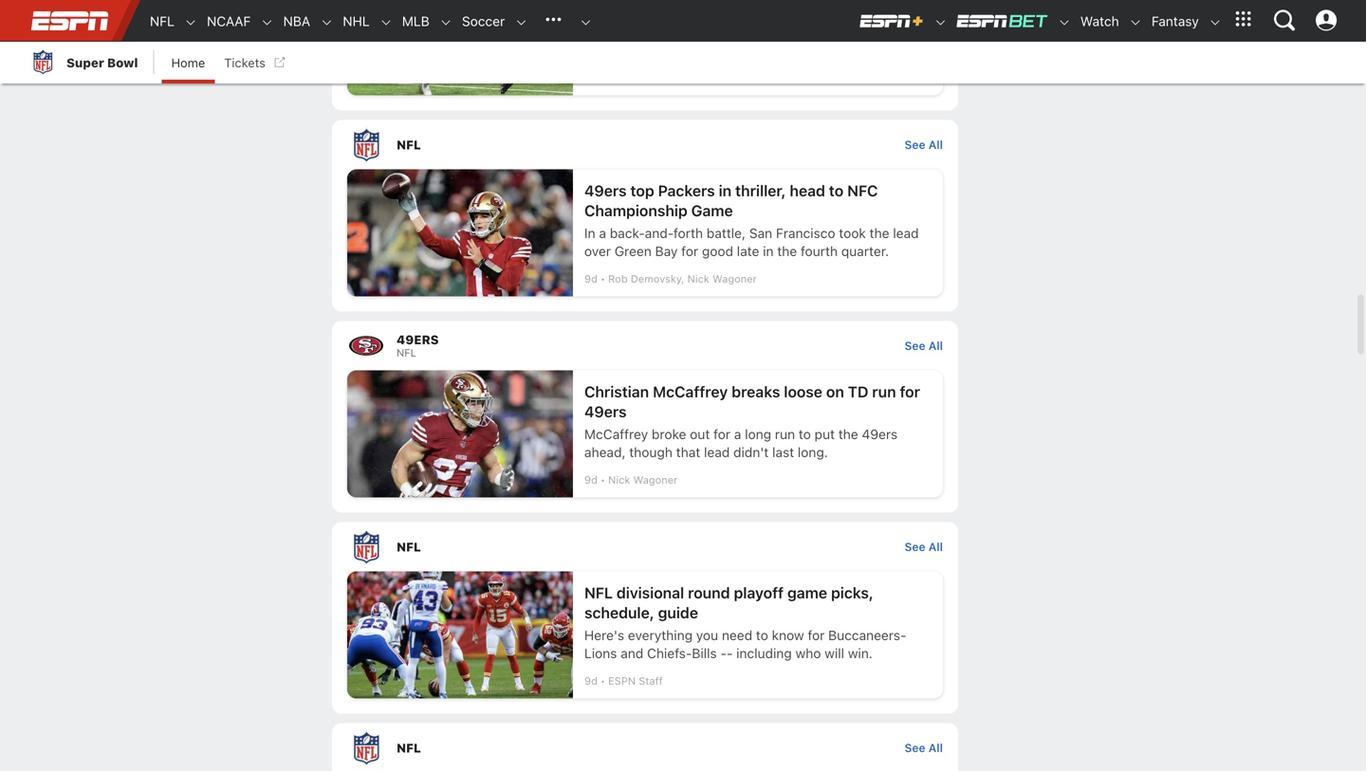 Task type: vqa. For each thing, say whether or not it's contained in the screenshot.
the Australian Open to the top
no



Task type: describe. For each thing, give the bounding box(es) containing it.
you
[[696, 627, 718, 643]]

4 see all link from the top
[[905, 741, 943, 754]]

bay inside the detroit lions kept their storybook season going and advanced to their first nfc championship game since 1991 with a 31-23 divisional-round victory over the tampa bay buccaneers.
[[629, 78, 651, 94]]

espn staff
[[608, 675, 663, 687]]

good
[[702, 243, 733, 259]]

0 horizontal spatial mccaffrey
[[584, 426, 648, 442]]

nfl inside 49ers nfl
[[397, 347, 416, 359]]

tampa
[[584, 78, 625, 94]]

9d for here's
[[584, 675, 598, 687]]

demovsky,
[[631, 273, 684, 285]]

championship inside the detroit lions kept their storybook season going and advanced to their first nfc championship game since 1991 with a 31-23 divisional-round victory over the tampa bay buccaneers.
[[753, 42, 840, 58]]

23
[[677, 60, 693, 76]]

storybook
[[755, 24, 817, 40]]

over inside "49ers top packers in thriller, head to nfc championship game in a back-and-forth battle, san francisco took the lead over green bay for good late in the fourth quarter."
[[584, 243, 611, 259]]

fourth
[[801, 243, 838, 259]]

4 see from the top
[[905, 741, 926, 754]]

game
[[787, 584, 827, 602]]

see for nfl divisional round playoff game picks, schedule, guide
[[905, 540, 926, 553]]

all for 49ers top packers in thriller, head to nfc championship game
[[929, 138, 943, 151]]

top
[[630, 181, 654, 199]]

game inside "49ers top packers in thriller, head to nfc championship game in a back-and-forth battle, san francisco took the lead over green bay for good late in the fourth quarter."
[[691, 201, 733, 219]]

san
[[749, 225, 772, 241]]

took
[[839, 225, 866, 241]]

a inside the detroit lions kept their storybook season going and advanced to their first nfc championship game since 1991 with a 31-23 divisional-round victory over the tampa bay buccaneers.
[[646, 60, 653, 76]]

0 horizontal spatial their
[[663, 42, 691, 58]]

super bowl link
[[28, 42, 138, 83]]

divisional
[[617, 584, 684, 602]]

ncaaf link
[[197, 1, 251, 42]]

going
[[867, 24, 902, 40]]

thriller,
[[735, 181, 786, 199]]

all for nfl divisional round playoff game picks, schedule, guide
[[929, 540, 943, 553]]

soccer link
[[452, 1, 505, 42]]

buccaneers.
[[655, 78, 731, 94]]

the
[[584, 24, 608, 40]]

battle,
[[707, 225, 746, 241]]

watch
[[1080, 13, 1119, 29]]

1 vertical spatial in
[[763, 243, 774, 259]]

broke
[[652, 426, 686, 442]]

lead inside "49ers top packers in thriller, head to nfc championship game in a back-and-forth battle, san francisco took the lead over green bay for good late in the fourth quarter."
[[893, 225, 919, 241]]

including
[[736, 645, 792, 661]]

the inside the detroit lions kept their storybook season going and advanced to their first nfc championship game since 1991 with a 31-23 divisional-round victory over the tampa bay buccaneers.
[[875, 60, 895, 76]]

nba
[[283, 13, 310, 29]]

since
[[883, 42, 916, 58]]

here's
[[584, 627, 624, 643]]

to inside "49ers top packers in thriller, head to nfc championship game in a back-and-forth battle, san francisco took the lead over green bay for good late in the fourth quarter."
[[829, 181, 844, 199]]

packers
[[658, 181, 715, 199]]

nfl link down the espn
[[332, 723, 905, 771]]

green
[[615, 243, 652, 259]]

1 horizontal spatial their
[[724, 24, 751, 40]]

the detroit lions kept their storybook season going and advanced to their first nfc championship game since 1991 with a 31-23 divisional-round victory over the tampa bay buccaneers.
[[584, 24, 928, 94]]

for inside nfl divisional round playoff game picks, schedule, guide here's everything you need to know for buccaneers- lions and chiefs-bills -- including who will win.
[[808, 627, 825, 643]]

woodyard,
[[630, 71, 684, 84]]

and-
[[645, 225, 674, 241]]

nick wagoner
[[608, 474, 678, 486]]

to inside nfl divisional round playoff game picks, schedule, guide here's everything you need to know for buccaneers- lions and chiefs-bills -- including who will win.
[[756, 627, 768, 643]]

nfl link up divisional
[[332, 522, 905, 571]]

season
[[820, 24, 864, 40]]

nhl
[[343, 13, 370, 29]]

0 horizontal spatial run
[[775, 426, 795, 442]]

soccer
[[462, 13, 505, 29]]

though
[[629, 444, 673, 460]]

last
[[772, 444, 794, 460]]

ncaaf
[[207, 13, 251, 29]]

fantasy
[[1152, 13, 1199, 29]]

francisco
[[776, 225, 835, 241]]

victory
[[799, 60, 841, 76]]

out
[[690, 426, 710, 442]]

31-
[[657, 60, 677, 76]]

nfl link up top
[[332, 120, 905, 169]]

mlb link
[[393, 1, 430, 42]]

1 - from the left
[[721, 645, 727, 661]]

win.
[[848, 645, 873, 661]]

the inside christian mccaffrey breaks loose on td run for 49ers mccaffrey broke out for a long run to put the 49ers ahead, though that lead didn't last long.
[[838, 426, 858, 442]]

4 all from the top
[[929, 741, 943, 754]]

mlb
[[402, 13, 430, 29]]

and inside the detroit lions kept their storybook season going and advanced to their first nfc championship game since 1991 with a 31-23 divisional-round victory over the tampa bay buccaneers.
[[905, 24, 928, 40]]

tickets link
[[215, 42, 289, 83]]

that
[[676, 444, 700, 460]]

9d for 49ers
[[584, 474, 598, 486]]

bay inside "49ers top packers in thriller, head to nfc championship game in a back-and-forth battle, san francisco took the lead over green bay for good late in the fourth quarter."
[[655, 243, 678, 259]]

see all for nfl divisional round playoff game picks, schedule, guide
[[905, 540, 943, 553]]

2 - from the left
[[727, 645, 733, 661]]

1991
[[584, 60, 613, 76]]

and inside nfl divisional round playoff game picks, schedule, guide here's everything you need to know for buccaneers- lions and chiefs-bills -- including who will win.
[[621, 645, 643, 661]]

breaks
[[732, 383, 780, 401]]

put
[[815, 426, 835, 442]]

eric woodyard, jenna laine
[[608, 71, 746, 84]]

detroit
[[611, 24, 653, 40]]

home link
[[162, 42, 215, 83]]

the up quarter.
[[870, 225, 889, 241]]

will
[[825, 645, 844, 661]]

super bowl image
[[28, 47, 57, 76]]

the down francisco
[[777, 243, 797, 259]]

rob
[[608, 273, 628, 285]]

to inside the detroit lions kept their storybook season going and advanced to their first nfc championship game since 1991 with a 31-23 divisional-round victory over the tampa bay buccaneers.
[[648, 42, 660, 58]]

playoff
[[734, 584, 784, 602]]

round inside nfl divisional round playoff game picks, schedule, guide here's everything you need to know for buccaneers- lions and chiefs-bills -- including who will win.
[[688, 584, 730, 602]]

buccaneers-
[[828, 627, 907, 643]]

guide
[[658, 604, 698, 622]]

first
[[695, 42, 719, 58]]



Task type: locate. For each thing, give the bounding box(es) containing it.
0 horizontal spatial lead
[[704, 444, 730, 460]]

1 vertical spatial 9d
[[584, 474, 598, 486]]

tickets
[[224, 55, 266, 70]]

in
[[584, 225, 595, 241]]

0 horizontal spatial in
[[719, 181, 732, 199]]

a left 31-
[[646, 60, 653, 76]]

over
[[845, 60, 871, 76], [584, 243, 611, 259]]

fantasy link
[[1142, 1, 1199, 42]]

game up battle,
[[691, 201, 733, 219]]

3 all from the top
[[929, 540, 943, 553]]

see all for 49ers top packers in thriller, head to nfc championship game
[[905, 138, 943, 151]]

lions left kept
[[657, 24, 690, 40]]

for up who
[[808, 627, 825, 643]]

to
[[648, 42, 660, 58], [829, 181, 844, 199], [799, 426, 811, 442], [756, 627, 768, 643]]

long.
[[798, 444, 828, 460]]

lead
[[893, 225, 919, 241], [704, 444, 730, 460]]

to right head in the top of the page
[[829, 181, 844, 199]]

1 9d from the top
[[584, 273, 598, 285]]

long
[[745, 426, 771, 442]]

49ers nfl
[[397, 332, 439, 359]]

2 all from the top
[[929, 339, 943, 352]]

late
[[737, 243, 759, 259]]

1 vertical spatial lead
[[704, 444, 730, 460]]

round up guide
[[688, 584, 730, 602]]

championship down top
[[584, 201, 688, 219]]

with
[[617, 60, 642, 76]]

49ers top packers in thriller, head to nfc championship game in a back-and-forth battle, san francisco took the lead over green bay for good late in the fourth quarter.
[[584, 181, 919, 259]]

super
[[66, 55, 104, 70]]

to up the long.
[[799, 426, 811, 442]]

lions inside the detroit lions kept their storybook season going and advanced to their first nfc championship game since 1991 with a 31-23 divisional-round victory over the tampa bay buccaneers.
[[657, 24, 690, 40]]

and up the since
[[905, 24, 928, 40]]

1 see all from the top
[[905, 138, 943, 151]]

1 vertical spatial a
[[599, 225, 606, 241]]

mccaffrey
[[653, 383, 728, 401], [584, 426, 648, 442]]

rob demovsky, nick wagoner
[[608, 273, 757, 285]]

forth
[[674, 225, 703, 241]]

1 horizontal spatial lions
[[657, 24, 690, 40]]

0 vertical spatial lead
[[893, 225, 919, 241]]

everything
[[628, 627, 693, 643]]

over right victory
[[845, 60, 871, 76]]

lions inside nfl divisional round playoff game picks, schedule, guide here's everything you need to know for buccaneers- lions and chiefs-bills -- including who will win.
[[584, 645, 617, 661]]

1 vertical spatial nfc
[[847, 181, 878, 199]]

nhl link
[[333, 1, 370, 42]]

- right bills
[[721, 645, 727, 661]]

see all link for christian mccaffrey breaks loose on td run for 49ers
[[905, 339, 943, 352]]

2 see all from the top
[[905, 339, 943, 352]]

a inside "49ers top packers in thriller, head to nfc championship game in a back-and-forth battle, san francisco took the lead over green bay for good late in the fourth quarter."
[[599, 225, 606, 241]]

for inside "49ers top packers in thriller, head to nfc championship game in a back-and-forth battle, san francisco took the lead over green bay for good late in the fourth quarter."
[[681, 243, 698, 259]]

home
[[171, 55, 205, 70]]

wagoner
[[713, 273, 757, 285], [633, 474, 678, 486]]

bowl
[[107, 55, 138, 70]]

bills
[[692, 645, 717, 661]]

for
[[681, 243, 698, 259], [900, 383, 920, 401], [714, 426, 731, 442], [808, 627, 825, 643]]

0 horizontal spatial wagoner
[[633, 474, 678, 486]]

for down forth
[[681, 243, 698, 259]]

1 horizontal spatial championship
[[753, 42, 840, 58]]

game down season
[[844, 42, 880, 58]]

to inside christian mccaffrey breaks loose on td run for 49ers mccaffrey broke out for a long run to put the 49ers ahead, though that lead didn't last long.
[[799, 426, 811, 442]]

0 vertical spatial nick
[[687, 273, 710, 285]]

see for christian mccaffrey breaks loose on td run for 49ers
[[905, 339, 926, 352]]

0 horizontal spatial over
[[584, 243, 611, 259]]

1 horizontal spatial mccaffrey
[[653, 383, 728, 401]]

2 vertical spatial a
[[734, 426, 741, 442]]

- down need
[[727, 645, 733, 661]]

didn't
[[733, 444, 769, 460]]

1 vertical spatial run
[[775, 426, 795, 442]]

0 vertical spatial nfc
[[722, 42, 749, 58]]

bay
[[629, 78, 651, 94], [655, 243, 678, 259]]

bay down with
[[629, 78, 651, 94]]

1 vertical spatial bay
[[655, 243, 678, 259]]

3 see from the top
[[905, 540, 926, 553]]

1 horizontal spatial game
[[844, 42, 880, 58]]

1 vertical spatial and
[[621, 645, 643, 661]]

christian
[[584, 383, 649, 401]]

1 horizontal spatial nfc
[[847, 181, 878, 199]]

0 vertical spatial run
[[872, 383, 896, 401]]

9d left rob
[[584, 273, 598, 285]]

see all link
[[905, 138, 943, 151], [905, 339, 943, 352], [905, 540, 943, 553], [905, 741, 943, 754]]

3 see all from the top
[[905, 540, 943, 553]]

0 vertical spatial bay
[[629, 78, 651, 94]]

0 vertical spatial 9d
[[584, 273, 598, 285]]

wagoner down late
[[713, 273, 757, 285]]

lions down here's on the left
[[584, 645, 617, 661]]

0 vertical spatial in
[[719, 181, 732, 199]]

0 horizontal spatial nfc
[[722, 42, 749, 58]]

1 horizontal spatial bay
[[655, 243, 678, 259]]

2 9d from the top
[[584, 474, 598, 486]]

lead right took
[[893, 225, 919, 241]]

the right the put at the right bottom of page
[[838, 426, 858, 442]]

0 horizontal spatial round
[[688, 584, 730, 602]]

0 horizontal spatial lions
[[584, 645, 617, 661]]

over inside the detroit lions kept their storybook season going and advanced to their first nfc championship game since 1991 with a 31-23 divisional-round victory over the tampa bay buccaneers.
[[845, 60, 871, 76]]

1 vertical spatial lions
[[584, 645, 617, 661]]

their
[[724, 24, 751, 40], [663, 42, 691, 58]]

to up 31-
[[648, 42, 660, 58]]

nfc up "divisional-"
[[722, 42, 749, 58]]

1 horizontal spatial round
[[760, 60, 795, 76]]

staff
[[639, 675, 663, 687]]

0 vertical spatial over
[[845, 60, 871, 76]]

1 horizontal spatial in
[[763, 243, 774, 259]]

for right out
[[714, 426, 731, 442]]

game inside the detroit lions kept their storybook season going and advanced to their first nfc championship game since 1991 with a 31-23 divisional-round victory over the tampa bay buccaneers.
[[844, 42, 880, 58]]

advanced
[[584, 42, 644, 58]]

kept
[[693, 24, 720, 40]]

0 vertical spatial game
[[844, 42, 880, 58]]

nfc inside the detroit lions kept their storybook season going and advanced to their first nfc championship game since 1991 with a 31-23 divisional-round victory over the tampa bay buccaneers.
[[722, 42, 749, 58]]

see
[[905, 138, 926, 151], [905, 339, 926, 352], [905, 540, 926, 553], [905, 741, 926, 754]]

1 vertical spatial over
[[584, 243, 611, 259]]

over down in
[[584, 243, 611, 259]]

0 vertical spatial mccaffrey
[[653, 383, 728, 401]]

0 vertical spatial wagoner
[[713, 273, 757, 285]]

mccaffrey up the ahead,
[[584, 426, 648, 442]]

nick down the ahead,
[[608, 474, 630, 486]]

0 vertical spatial their
[[724, 24, 751, 40]]

49ers
[[584, 181, 627, 199], [397, 332, 439, 347], [584, 402, 627, 421], [862, 426, 898, 442]]

on
[[826, 383, 844, 401]]

mccaffrey up out
[[653, 383, 728, 401]]

run
[[872, 383, 896, 401], [775, 426, 795, 442]]

see all link for nfl divisional round playoff game picks, schedule, guide
[[905, 540, 943, 553]]

nba link
[[274, 1, 310, 42]]

1 horizontal spatial a
[[646, 60, 653, 76]]

9d down the ahead,
[[584, 474, 598, 486]]

nfc up took
[[847, 181, 878, 199]]

td
[[848, 383, 868, 401]]

3 see all link from the top
[[905, 540, 943, 553]]

1 horizontal spatial and
[[905, 24, 928, 40]]

and up espn staff
[[621, 645, 643, 661]]

championship down storybook
[[753, 42, 840, 58]]

2 see from the top
[[905, 339, 926, 352]]

a right in
[[599, 225, 606, 241]]

1 horizontal spatial nick
[[687, 273, 710, 285]]

1 horizontal spatial run
[[872, 383, 896, 401]]

-
[[721, 645, 727, 661], [727, 645, 733, 661]]

0 vertical spatial championship
[[753, 42, 840, 58]]

1 horizontal spatial over
[[845, 60, 871, 76]]

lead down out
[[704, 444, 730, 460]]

0 horizontal spatial game
[[691, 201, 733, 219]]

a
[[646, 60, 653, 76], [599, 225, 606, 241], [734, 426, 741, 442]]

49ers inside "49ers top packers in thriller, head to nfc championship game in a back-and-forth battle, san francisco took the lead over green bay for good late in the fourth quarter."
[[584, 181, 627, 199]]

1 vertical spatial mccaffrey
[[584, 426, 648, 442]]

1 vertical spatial round
[[688, 584, 730, 602]]

a inside christian mccaffrey breaks loose on td run for 49ers mccaffrey broke out for a long run to put the 49ers ahead, though that lead didn't last long.
[[734, 426, 741, 442]]

in left "thriller,"
[[719, 181, 732, 199]]

0 horizontal spatial nick
[[608, 474, 630, 486]]

1 horizontal spatial wagoner
[[713, 273, 757, 285]]

christian mccaffrey breaks loose on td run for 49ers mccaffrey broke out for a long run to put the 49ers ahead, though that lead didn't last long.
[[584, 383, 920, 460]]

4 see all from the top
[[905, 741, 943, 754]]

1 vertical spatial championship
[[584, 201, 688, 219]]

in down san
[[763, 243, 774, 259]]

2 vertical spatial 9d
[[584, 675, 598, 687]]

super bowl
[[66, 55, 138, 70]]

wagoner down though
[[633, 474, 678, 486]]

chiefs-
[[647, 645, 692, 661]]

quarter.
[[841, 243, 889, 259]]

eric
[[608, 71, 627, 84]]

their right kept
[[724, 24, 751, 40]]

nfl divisional round playoff game picks, schedule, guide here's everything you need to know for buccaneers- lions and chiefs-bills -- including who will win.
[[584, 584, 907, 661]]

1 vertical spatial wagoner
[[633, 474, 678, 486]]

divisional-
[[697, 60, 760, 76]]

0 vertical spatial a
[[646, 60, 653, 76]]

nfl inside nfl divisional round playoff game picks, schedule, guide here's everything you need to know for buccaneers- lions and chiefs-bills -- including who will win.
[[584, 584, 613, 602]]

0 horizontal spatial bay
[[629, 78, 651, 94]]

0 vertical spatial round
[[760, 60, 795, 76]]

laine
[[719, 71, 746, 84]]

jenna
[[687, 71, 716, 84]]

championship inside "49ers top packers in thriller, head to nfc championship game in a back-and-forth battle, san francisco took the lead over green bay for good late in the fourth quarter."
[[584, 201, 688, 219]]

nfl link up home
[[140, 1, 174, 42]]

for right td
[[900, 383, 920, 401]]

the
[[875, 60, 895, 76], [870, 225, 889, 241], [777, 243, 797, 259], [838, 426, 858, 442]]

nick
[[687, 273, 710, 285], [608, 474, 630, 486]]

game
[[844, 42, 880, 58], [691, 201, 733, 219]]

9d left the espn
[[584, 675, 598, 687]]

2 see all link from the top
[[905, 339, 943, 352]]

need
[[722, 627, 752, 643]]

to up including
[[756, 627, 768, 643]]

who
[[796, 645, 821, 661]]

1 vertical spatial game
[[691, 201, 733, 219]]

head
[[790, 181, 825, 199]]

a left long
[[734, 426, 741, 442]]

0 horizontal spatial a
[[599, 225, 606, 241]]

know
[[772, 627, 804, 643]]

the down the since
[[875, 60, 895, 76]]

lions
[[657, 24, 690, 40], [584, 645, 617, 661]]

0 vertical spatial and
[[905, 24, 928, 40]]

round inside the detroit lions kept their storybook season going and advanced to their first nfc championship game since 1991 with a 31-23 divisional-round victory over the tampa bay buccaneers.
[[760, 60, 795, 76]]

watch link
[[1071, 1, 1119, 42]]

their up 23 in the top of the page
[[663, 42, 691, 58]]

bay down and-
[[655, 243, 678, 259]]

see all for christian mccaffrey breaks loose on td run for 49ers
[[905, 339, 943, 352]]

all for christian mccaffrey breaks loose on td run for 49ers
[[929, 339, 943, 352]]

0 horizontal spatial championship
[[584, 201, 688, 219]]

see all link for 49ers top packers in thriller, head to nfc championship game
[[905, 138, 943, 151]]

0 horizontal spatial and
[[621, 645, 643, 661]]

ahead,
[[584, 444, 626, 460]]

espn
[[608, 675, 636, 687]]

9d
[[584, 273, 598, 285], [584, 474, 598, 486], [584, 675, 598, 687]]

all
[[929, 138, 943, 151], [929, 339, 943, 352], [929, 540, 943, 553], [929, 741, 943, 754]]

back-
[[610, 225, 645, 241]]

1 vertical spatial their
[[663, 42, 691, 58]]

3 9d from the top
[[584, 675, 598, 687]]

see for 49ers top packers in thriller, head to nfc championship game
[[905, 138, 926, 151]]

8d
[[584, 71, 598, 84]]

1 vertical spatial nick
[[608, 474, 630, 486]]

lead inside christian mccaffrey breaks loose on td run for 49ers mccaffrey broke out for a long run to put the 49ers ahead, though that lead didn't last long.
[[704, 444, 730, 460]]

1 see from the top
[[905, 138, 926, 151]]

loose
[[784, 383, 823, 401]]

picks,
[[831, 584, 874, 602]]

run right td
[[872, 383, 896, 401]]

round down storybook
[[760, 60, 795, 76]]

and
[[905, 24, 928, 40], [621, 645, 643, 661]]

1 all from the top
[[929, 138, 943, 151]]

nfc inside "49ers top packers in thriller, head to nfc championship game in a back-and-forth battle, san francisco took the lead over green bay for good late in the fourth quarter."
[[847, 181, 878, 199]]

run up last
[[775, 426, 795, 442]]

2 horizontal spatial a
[[734, 426, 741, 442]]

1 see all link from the top
[[905, 138, 943, 151]]

schedule,
[[584, 604, 654, 622]]

9d for championship
[[584, 273, 598, 285]]

0 vertical spatial lions
[[657, 24, 690, 40]]

nick down "good"
[[687, 273, 710, 285]]

1 horizontal spatial lead
[[893, 225, 919, 241]]



